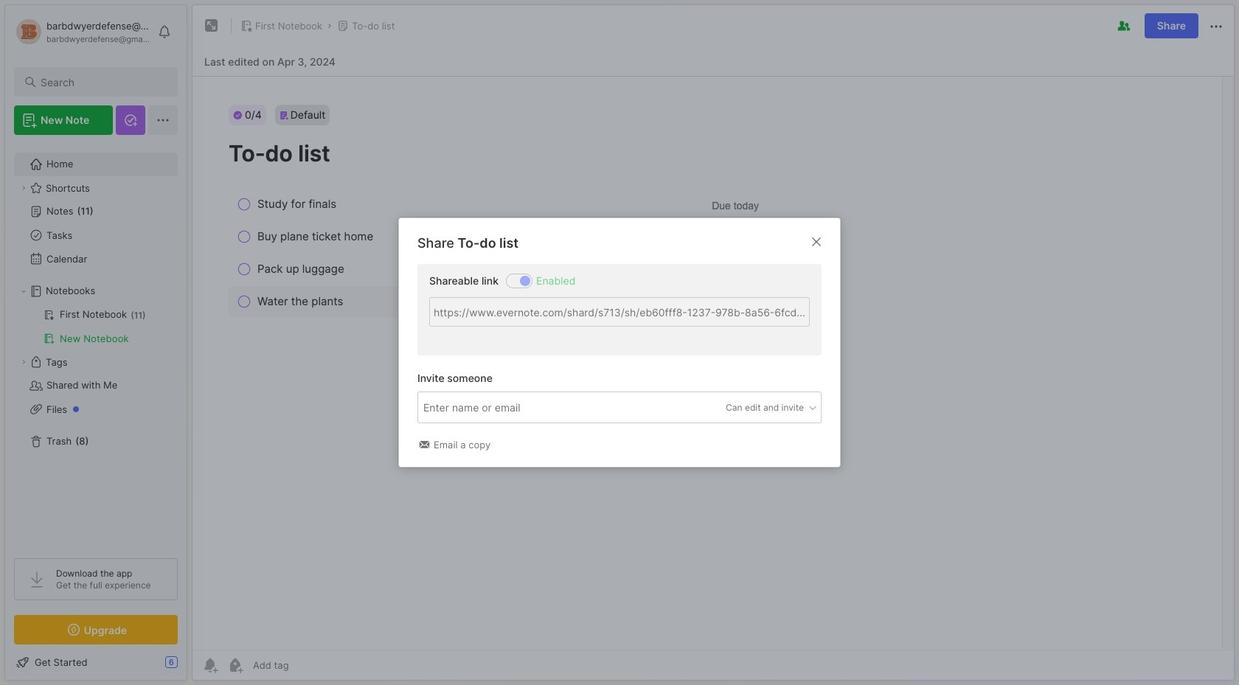 Task type: locate. For each thing, give the bounding box(es) containing it.
Shared URL text field
[[430, 297, 810, 327]]

None search field
[[41, 73, 165, 91]]

add tag image
[[227, 657, 244, 675]]

Note Editor text field
[[193, 76, 1235, 650]]

expand tags image
[[19, 358, 28, 367]]

Select permission field
[[698, 401, 818, 414]]

tree
[[5, 144, 187, 545]]

Add tag field
[[422, 400, 599, 416]]

group
[[14, 303, 177, 351]]

shared link switcher image
[[520, 276, 531, 286]]

add a reminder image
[[201, 657, 219, 675]]

group inside main element
[[14, 303, 177, 351]]

none search field inside main element
[[41, 73, 165, 91]]

expand note image
[[203, 17, 221, 35]]



Task type: vqa. For each thing, say whether or not it's contained in the screenshot.
tree
yes



Task type: describe. For each thing, give the bounding box(es) containing it.
note window element
[[192, 4, 1235, 681]]

tree inside main element
[[5, 144, 187, 545]]

expand notebooks image
[[19, 287, 28, 296]]

Search text field
[[41, 75, 165, 89]]

main element
[[0, 0, 192, 686]]

close image
[[808, 233, 826, 251]]



